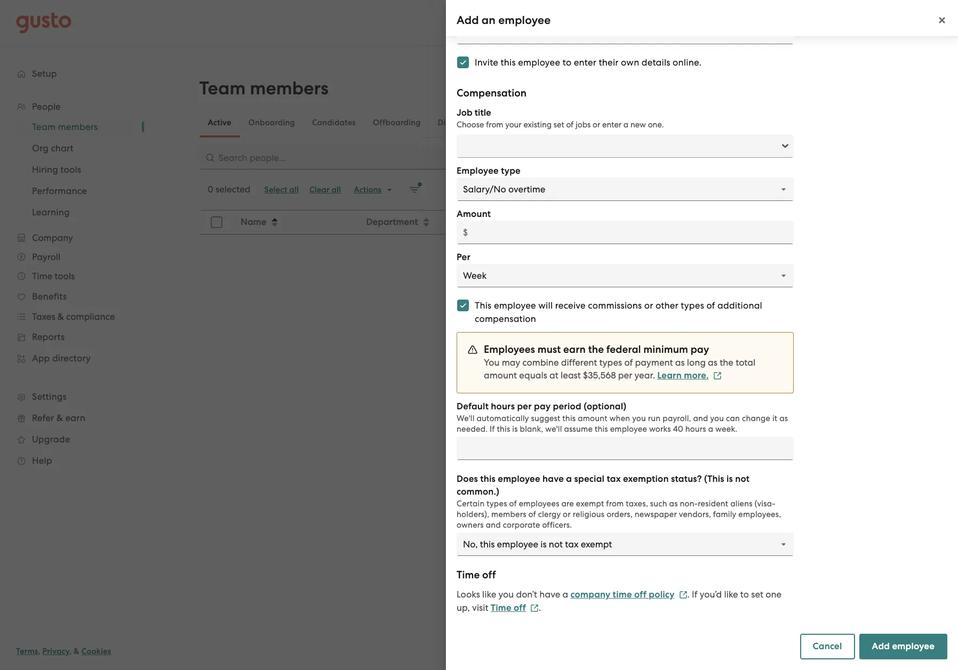 Task type: describe. For each thing, give the bounding box(es) containing it.
select all button
[[259, 181, 304, 198]]

time off link
[[491, 603, 539, 614]]

online.
[[673, 57, 702, 68]]

Select all rows on this page checkbox
[[205, 211, 228, 234]]

0 horizontal spatial off
[[482, 569, 496, 582]]

time
[[613, 590, 632, 601]]

clear
[[309, 185, 330, 195]]

receive
[[555, 300, 586, 311]]

a inside the does this employee have a special tax exemption status? (this is not common.) certain types of employees are exempt from taxes, such as non-resident aliens (visa- holders), members of clergy or religious orders, newspaper vendors, family employees, owners and corporate officers.
[[566, 474, 572, 485]]

more.
[[684, 370, 709, 381]]

assume
[[564, 425, 593, 434]]

vendors,
[[679, 510, 711, 520]]

compensation
[[457, 87, 527, 99]]

opens in a new tab image for off
[[530, 604, 539, 613]]

this down (optional)
[[595, 425, 608, 434]]

offboarding
[[373, 118, 421, 128]]

or inside the does this employee have a special tax exemption status? (this is not common.) certain types of employees are exempt from taxes, such as non-resident aliens (visa- holders), members of clergy or religious orders, newspaper vendors, family employees, owners and corporate officers.
[[563, 510, 571, 520]]

orders,
[[607, 510, 633, 520]]

pay inside default hours per pay period (optional) we'll automatically suggest this amount when you run payroll, and you can change it as needed. if this is blank, we'll assume this employee works 40 hours a week.
[[534, 401, 551, 412]]

employee inside default hours per pay period (optional) we'll automatically suggest this amount when you run payroll, and you can change it as needed. if this is blank, we'll assume this employee works 40 hours a week.
[[610, 425, 647, 434]]

from inside job title choose from your existing set of jobs or enter a new one.
[[486, 120, 503, 130]]

common.)
[[457, 487, 500, 498]]

&
[[74, 647, 80, 657]]

period
[[553, 401, 582, 412]]

a inside default hours per pay period (optional) we'll automatically suggest this amount when you run payroll, and you can change it as needed. if this is blank, we'll assume this employee works 40 hours a week.
[[708, 425, 713, 434]]

terms , privacy , & cookies
[[16, 647, 111, 657]]

type for employment type
[[724, 217, 743, 228]]

enter inside job title choose from your existing set of jobs or enter a new one.
[[602, 120, 622, 130]]

compensation
[[475, 314, 536, 324]]

when
[[610, 414, 630, 424]]

have inside the does this employee have a special tax exemption status? (this is not common.) certain types of employees are exempt from taxes, such as non-resident aliens (visa- holders), members of clergy or religious orders, newspaper vendors, family employees, owners and corporate officers.
[[543, 474, 564, 485]]

company
[[571, 590, 611, 601]]

new
[[631, 120, 646, 130]]

1 vertical spatial off
[[634, 590, 647, 601]]

dismissed button
[[429, 110, 484, 136]]

active
[[208, 118, 231, 128]]

from inside the does this employee have a special tax exemption status? (this is not common.) certain types of employees are exempt from taxes, such as non-resident aliens (visa- holders), members of clergy or religious orders, newspaper vendors, family employees, owners and corporate officers.
[[606, 499, 624, 509]]

department button
[[360, 211, 546, 234]]

non-
[[680, 499, 698, 509]]

$35,568
[[583, 370, 616, 381]]

exemption
[[623, 474, 669, 485]]

will
[[539, 300, 553, 311]]

employees must earn the federal minimum pay
[[484, 344, 709, 356]]

works
[[649, 425, 671, 434]]

we'll
[[545, 425, 562, 434]]

amount
[[457, 209, 491, 220]]

0 horizontal spatial time
[[457, 569, 480, 582]]

(this
[[704, 474, 724, 485]]

0 horizontal spatial the
[[588, 344, 604, 356]]

add for add employee
[[872, 641, 890, 653]]

1 vertical spatial hours
[[685, 425, 706, 434]]

per inside you may combine different types of payment as long as the total amount equals at least $35,568 per year.
[[618, 370, 632, 381]]

or inside job title choose from your existing set of jobs or enter a new one.
[[593, 120, 600, 130]]

candidates
[[312, 118, 356, 128]]

it
[[773, 414, 778, 424]]

does
[[457, 474, 478, 485]]

suggest
[[531, 414, 560, 424]]

taxes,
[[626, 499, 648, 509]]

this down period
[[563, 414, 576, 424]]

opens in a new tab image
[[679, 591, 687, 600]]

like inside . if you'd like to set one up, visit
[[724, 590, 738, 600]]

as inside default hours per pay period (optional) we'll automatically suggest this amount when you run payroll, and you can change it as needed. if this is blank, we'll assume this employee works 40 hours a week.
[[780, 414, 788, 424]]

different
[[561, 357, 597, 368]]

as up learn more.
[[675, 357, 685, 368]]

Amount field
[[457, 221, 794, 244]]

add a team member drawer dialog
[[446, 0, 958, 671]]

types inside the does this employee have a special tax exemption status? (this is not common.) certain types of employees are exempt from taxes, such as non-resident aliens (visa- holders), members of clergy or religious orders, newspaper vendors, family employees, owners and corporate officers.
[[487, 499, 507, 509]]

title
[[475, 107, 491, 118]]

payment
[[635, 357, 673, 368]]

if inside . if you'd like to set one up, visit
[[692, 590, 698, 600]]

you'd
[[700, 590, 722, 600]]

default
[[457, 401, 489, 412]]

name button
[[234, 211, 359, 234]]

per
[[457, 252, 471, 263]]

set inside job title choose from your existing set of jobs or enter a new one.
[[554, 120, 564, 130]]

privacy
[[42, 647, 69, 657]]

active button
[[199, 110, 240, 136]]

blank,
[[520, 425, 543, 434]]

commissions
[[588, 300, 642, 311]]

corporate
[[503, 521, 540, 530]]

Default hours per pay period (optional) field
[[457, 437, 794, 460]]

amount inside you may combine different types of payment as long as the total amount equals at least $35,568 per year.
[[484, 370, 517, 381]]

learn more. link
[[657, 370, 722, 381]]

department
[[366, 217, 418, 228]]

employee inside this employee will receive commissions or other types of additional compensation
[[494, 300, 536, 311]]

a left company
[[563, 590, 568, 600]]

employee
[[457, 165, 499, 177]]

week.
[[716, 425, 737, 434]]

0 selected
[[208, 184, 251, 195]]

jobs
[[576, 120, 591, 130]]

at
[[550, 370, 558, 381]]

no
[[531, 332, 543, 343]]

0 horizontal spatial you
[[499, 590, 514, 600]]

cookies
[[82, 647, 111, 657]]

select
[[264, 185, 287, 195]]

Search people... field
[[199, 146, 455, 170]]

per inside default hours per pay period (optional) we'll automatically suggest this amount when you run payroll, and you can change it as needed. if this is blank, we'll assume this employee works 40 hours a week.
[[517, 401, 532, 412]]

1 vertical spatial have
[[540, 590, 560, 600]]

owners
[[457, 521, 484, 530]]

privacy link
[[42, 647, 69, 657]]

team members tab list
[[199, 108, 904, 138]]

clear all button
[[304, 181, 346, 198]]

add for add an employee
[[457, 13, 479, 27]]

one
[[766, 590, 782, 600]]

we'll
[[457, 414, 475, 424]]

opens in a new tab image for more.
[[713, 372, 722, 380]]

add an employee
[[457, 13, 551, 27]]

looks like you don't have a
[[457, 590, 568, 600]]

other
[[656, 300, 679, 311]]

policy
[[649, 590, 675, 601]]

looks
[[457, 590, 480, 600]]

offboarding button
[[364, 110, 429, 136]]

of inside this employee will receive commissions or other types of additional compensation
[[707, 300, 715, 311]]

employment
[[669, 217, 722, 228]]

status?
[[671, 474, 702, 485]]

this down automatically
[[497, 425, 510, 434]]

onboarding button
[[240, 110, 304, 136]]

as inside the does this employee have a special tax exemption status? (this is not common.) certain types of employees are exempt from taxes, such as non-resident aliens (visa- holders), members of clergy or religious orders, newspaper vendors, family employees, owners and corporate officers.
[[669, 499, 678, 509]]

invite
[[475, 57, 498, 68]]

invite this employee to enter their own details online.
[[475, 57, 702, 68]]



Task type: vqa. For each thing, say whether or not it's contained in the screenshot.
Select all
yes



Task type: locate. For each thing, give the bounding box(es) containing it.
cookies button
[[82, 646, 111, 658]]

select all
[[264, 185, 299, 195]]

0 horizontal spatial hours
[[491, 401, 515, 412]]

.
[[687, 590, 690, 600], [539, 603, 541, 614]]

may
[[502, 357, 520, 368]]

2 vertical spatial types
[[487, 499, 507, 509]]

1 vertical spatial members
[[491, 510, 526, 520]]

newspaper
[[635, 510, 677, 520]]

federal
[[606, 344, 641, 356]]

0 vertical spatial amount
[[484, 370, 517, 381]]

name
[[240, 217, 266, 228]]

their
[[599, 57, 619, 68]]

all inside button
[[332, 185, 341, 195]]

found
[[577, 332, 602, 343]]

you up time off 'link'
[[499, 590, 514, 600]]

0 vertical spatial enter
[[574, 57, 597, 68]]

1 vertical spatial type
[[724, 217, 743, 228]]

enter
[[574, 57, 597, 68], [602, 120, 622, 130]]

to left their
[[563, 57, 572, 68]]

1 vertical spatial add
[[872, 641, 890, 653]]

0 vertical spatial members
[[250, 77, 328, 99]]

least
[[561, 370, 581, 381]]

employee
[[498, 13, 551, 27], [518, 57, 560, 68], [494, 300, 536, 311], [610, 425, 647, 434], [498, 474, 540, 485], [892, 641, 935, 653]]

and right payroll,
[[693, 414, 708, 424]]

0 horizontal spatial from
[[486, 120, 503, 130]]

0 horizontal spatial add
[[457, 13, 479, 27]]

enter left new
[[602, 120, 622, 130]]

like up 'visit'
[[482, 590, 496, 600]]

as right the long at the bottom of page
[[708, 357, 718, 368]]

1 horizontal spatial all
[[332, 185, 341, 195]]

0 horizontal spatial opens in a new tab image
[[530, 604, 539, 613]]

1 vertical spatial opens in a new tab image
[[530, 604, 539, 613]]

1 vertical spatial enter
[[602, 120, 622, 130]]

1 vertical spatial the
[[720, 357, 734, 368]]

account menu element
[[752, 0, 942, 45]]

off
[[482, 569, 496, 582], [634, 590, 647, 601], [514, 603, 526, 614]]

employees
[[484, 344, 535, 356]]

1 horizontal spatial .
[[687, 590, 690, 600]]

or down are
[[563, 510, 571, 520]]

types up $35,568
[[599, 357, 622, 368]]

officers.
[[542, 521, 572, 530]]

Invite this employee to enter their own details online. checkbox
[[451, 51, 475, 74]]

0 vertical spatial is
[[512, 425, 518, 434]]

1 horizontal spatial the
[[720, 357, 734, 368]]

1 vertical spatial pay
[[534, 401, 551, 412]]

default hours per pay period (optional) we'll automatically suggest this amount when you run payroll, and you can change it as needed. if this is blank, we'll assume this employee works 40 hours a week.
[[457, 401, 788, 434]]

, left &
[[69, 647, 72, 657]]

must
[[538, 344, 561, 356]]

and inside default hours per pay period (optional) we'll automatically suggest this amount when you run payroll, and you can change it as needed. if this is blank, we'll assume this employee works 40 hours a week.
[[693, 414, 708, 424]]

members inside the does this employee have a special tax exemption status? (this is not common.) certain types of employees are exempt from taxes, such as non-resident aliens (visa- holders), members of clergy or religious orders, newspaper vendors, family employees, owners and corporate officers.
[[491, 510, 526, 520]]

of inside you may combine different types of payment as long as the total amount equals at least $35,568 per year.
[[624, 357, 633, 368]]

1 horizontal spatial add
[[872, 641, 890, 653]]

type right employment
[[724, 217, 743, 228]]

1 vertical spatial set
[[751, 590, 764, 600]]

2 vertical spatial or
[[563, 510, 571, 520]]

0 horizontal spatial members
[[250, 77, 328, 99]]

of left jobs
[[566, 120, 574, 130]]

visit
[[472, 603, 488, 614]]

1 horizontal spatial pay
[[691, 344, 709, 356]]

all right clear
[[332, 185, 341, 195]]

such
[[650, 499, 667, 509]]

employment type button
[[663, 211, 903, 234]]

types down common.)
[[487, 499, 507, 509]]

0 vertical spatial and
[[693, 414, 708, 424]]

1 like from the left
[[482, 590, 496, 600]]

1 vertical spatial time off
[[491, 603, 526, 614]]

1 vertical spatial and
[[486, 521, 501, 530]]

time
[[457, 569, 480, 582], [491, 603, 512, 614]]

opens in a new tab image inside the learn more. link
[[713, 372, 722, 380]]

you up week.
[[710, 414, 724, 424]]

change
[[742, 414, 770, 424]]

1 horizontal spatial off
[[514, 603, 526, 614]]

1 horizontal spatial set
[[751, 590, 764, 600]]

. if you'd like to set one up, visit
[[457, 590, 782, 614]]

members up "onboarding" button
[[250, 77, 328, 99]]

time off down looks like you don't have a
[[491, 603, 526, 614]]

long
[[687, 357, 706, 368]]

. for . if you'd like to set one up, visit
[[687, 590, 690, 600]]

0 horizontal spatial if
[[490, 425, 495, 434]]

1 horizontal spatial if
[[692, 590, 698, 600]]

or right jobs
[[593, 120, 600, 130]]

0 vertical spatial set
[[554, 120, 564, 130]]

2 horizontal spatial or
[[644, 300, 653, 311]]

type right employee
[[501, 165, 521, 177]]

type for employee type
[[501, 165, 521, 177]]

all for select all
[[289, 185, 299, 195]]

of down employees
[[528, 510, 536, 520]]

0 vertical spatial from
[[486, 120, 503, 130]]

pay up the long at the bottom of page
[[691, 344, 709, 356]]

. for .
[[539, 603, 541, 614]]

add inside button
[[872, 641, 890, 653]]

(visa-
[[755, 499, 776, 509]]

dismissed
[[438, 118, 475, 128]]

all for clear all
[[332, 185, 341, 195]]

1 horizontal spatial amount
[[578, 414, 608, 424]]

enter left their
[[574, 57, 597, 68]]

1 horizontal spatial from
[[606, 499, 624, 509]]

0 vertical spatial time off
[[457, 569, 496, 582]]

combine
[[523, 357, 559, 368]]

0 vertical spatial pay
[[691, 344, 709, 356]]

to inside . if you'd like to set one up, visit
[[740, 590, 749, 600]]

add employee
[[872, 641, 935, 653]]

of inside job title choose from your existing set of jobs or enter a new one.
[[566, 120, 574, 130]]

0 vertical spatial the
[[588, 344, 604, 356]]

this right invite
[[501, 57, 516, 68]]

1 horizontal spatial opens in a new tab image
[[713, 372, 722, 380]]

time off
[[457, 569, 496, 582], [491, 603, 526, 614]]

0 vertical spatial type
[[501, 165, 521, 177]]

1 vertical spatial per
[[517, 401, 532, 412]]

pay
[[691, 344, 709, 356], [534, 401, 551, 412]]

. left you'd
[[687, 590, 690, 600]]

1 horizontal spatial like
[[724, 590, 738, 600]]

if right opens in a new tab icon
[[692, 590, 698, 600]]

of down federal
[[624, 357, 633, 368]]

1 horizontal spatial types
[[599, 357, 622, 368]]

all inside button
[[289, 185, 299, 195]]

home image
[[16, 12, 71, 33]]

have up employees
[[543, 474, 564, 485]]

new notifications image
[[409, 185, 420, 195]]

time down looks like you don't have a
[[491, 603, 512, 614]]

0 vertical spatial hours
[[491, 401, 515, 412]]

employees,
[[739, 510, 781, 520]]

0 vertical spatial per
[[618, 370, 632, 381]]

1 horizontal spatial enter
[[602, 120, 622, 130]]

types right other
[[681, 300, 704, 311]]

from
[[486, 120, 503, 130], [606, 499, 624, 509]]

candidates button
[[304, 110, 364, 136]]

have right don't
[[540, 590, 560, 600]]

or inside this employee will receive commissions or other types of additional compensation
[[644, 300, 653, 311]]

cancel
[[813, 641, 842, 653]]

employees must earn the federal minimum pay alert
[[457, 332, 794, 394]]

1 horizontal spatial type
[[724, 217, 743, 228]]

of left additional
[[707, 300, 715, 311]]

opens in a new tab image
[[713, 372, 722, 380], [530, 604, 539, 613]]

year.
[[635, 370, 655, 381]]

to left "one"
[[740, 590, 749, 600]]

onboarding
[[248, 118, 295, 128]]

, left privacy
[[38, 647, 40, 657]]

pay up suggest
[[534, 401, 551, 412]]

0 horizontal spatial ,
[[38, 647, 40, 657]]

0 horizontal spatial .
[[539, 603, 541, 614]]

set left "one"
[[751, 590, 764, 600]]

0 horizontal spatial pay
[[534, 401, 551, 412]]

the left total
[[720, 357, 734, 368]]

members up corporate
[[491, 510, 526, 520]]

types inside this employee will receive commissions or other types of additional compensation
[[681, 300, 704, 311]]

0 horizontal spatial enter
[[574, 57, 597, 68]]

1 vertical spatial time
[[491, 603, 512, 614]]

a left special
[[566, 474, 572, 485]]

1 all from the left
[[289, 185, 299, 195]]

1 horizontal spatial hours
[[685, 425, 706, 434]]

time up looks
[[457, 569, 480, 582]]

hours up automatically
[[491, 401, 515, 412]]

2 like from the left
[[724, 590, 738, 600]]

1 vertical spatial if
[[692, 590, 698, 600]]

. inside . if you'd like to set one up, visit
[[687, 590, 690, 600]]

of up corporate
[[509, 499, 517, 509]]

the down found
[[588, 344, 604, 356]]

set inside . if you'd like to set one up, visit
[[751, 590, 764, 600]]

and inside the does this employee have a special tax exemption status? (this is not common.) certain types of employees are exempt from taxes, such as non-resident aliens (visa- holders), members of clergy or religious orders, newspaper vendors, family employees, owners and corporate officers.
[[486, 521, 501, 530]]

is inside default hours per pay period (optional) we'll automatically suggest this amount when you run payroll, and you can change it as needed. if this is blank, we'll assume this employee works 40 hours a week.
[[512, 425, 518, 434]]

amount down (optional)
[[578, 414, 608, 424]]

employee inside button
[[892, 641, 935, 653]]

type inside "button"
[[724, 217, 743, 228]]

set
[[554, 120, 564, 130], [751, 590, 764, 600]]

if inside default hours per pay period (optional) we'll automatically suggest this amount when you run payroll, and you can change it as needed. if this is blank, we'll assume this employee works 40 hours a week.
[[490, 425, 495, 434]]

0 horizontal spatial to
[[563, 57, 572, 68]]

2 horizontal spatial you
[[710, 414, 724, 424]]

. down looks like you don't have a
[[539, 603, 541, 614]]

opens in a new tab image down don't
[[530, 604, 539, 613]]

opens in a new tab image right more.
[[713, 372, 722, 380]]

equals
[[519, 370, 547, 381]]

automatically
[[477, 414, 529, 424]]

a
[[624, 120, 629, 130], [708, 425, 713, 434], [566, 474, 572, 485], [563, 590, 568, 600]]

0 vertical spatial have
[[543, 474, 564, 485]]

you may combine different types of payment as long as the total amount equals at least $35,568 per year.
[[484, 357, 756, 381]]

0 horizontal spatial or
[[563, 510, 571, 520]]

does this employee have a special tax exemption status? (this is not common.) certain types of employees are exempt from taxes, such as non-resident aliens (visa- holders), members of clergy or religious orders, newspaper vendors, family employees, owners and corporate officers.
[[457, 474, 781, 530]]

1 horizontal spatial ,
[[69, 647, 72, 657]]

1 horizontal spatial per
[[618, 370, 632, 381]]

0 selected status
[[208, 184, 251, 195]]

0 vertical spatial off
[[482, 569, 496, 582]]

1 , from the left
[[38, 647, 40, 657]]

0 vertical spatial to
[[563, 57, 572, 68]]

0 horizontal spatial type
[[501, 165, 521, 177]]

if
[[490, 425, 495, 434], [692, 590, 698, 600]]

1 horizontal spatial time
[[491, 603, 512, 614]]

1 horizontal spatial or
[[593, 120, 600, 130]]

you
[[632, 414, 646, 424], [710, 414, 724, 424], [499, 590, 514, 600]]

,
[[38, 647, 40, 657], [69, 647, 72, 657]]

terms
[[16, 647, 38, 657]]

and down holders),
[[486, 521, 501, 530]]

members
[[250, 77, 328, 99], [491, 510, 526, 520]]

1 horizontal spatial you
[[632, 414, 646, 424]]

a inside job title choose from your existing set of jobs or enter a new one.
[[624, 120, 629, 130]]

you left run
[[632, 414, 646, 424]]

certain
[[457, 499, 485, 509]]

like
[[482, 590, 496, 600], [724, 590, 738, 600]]

the inside you may combine different types of payment as long as the total amount equals at least $35,568 per year.
[[720, 357, 734, 368]]

1 vertical spatial amount
[[578, 414, 608, 424]]

this up common.)
[[480, 474, 496, 485]]

1 horizontal spatial members
[[491, 510, 526, 520]]

per up blank,
[[517, 401, 532, 412]]

is
[[512, 425, 518, 434], [727, 474, 733, 485]]

a left new
[[624, 120, 629, 130]]

1 horizontal spatial to
[[740, 590, 749, 600]]

payroll,
[[663, 414, 691, 424]]

0 horizontal spatial per
[[517, 401, 532, 412]]

types inside you may combine different types of payment as long as the total amount equals at least $35,568 per year.
[[599, 357, 622, 368]]

2 , from the left
[[69, 647, 72, 657]]

off right time
[[634, 590, 647, 601]]

this
[[501, 57, 516, 68], [563, 414, 576, 424], [497, 425, 510, 434], [595, 425, 608, 434], [480, 474, 496, 485]]

this inside the does this employee have a special tax exemption status? (this is not common.) certain types of employees are exempt from taxes, such as non-resident aliens (visa- holders), members of clergy or religious orders, newspaper vendors, family employees, owners and corporate officers.
[[480, 474, 496, 485]]

a left week.
[[708, 425, 713, 434]]

0 vertical spatial types
[[681, 300, 704, 311]]

0 vertical spatial if
[[490, 425, 495, 434]]

0 horizontal spatial amount
[[484, 370, 517, 381]]

0 horizontal spatial and
[[486, 521, 501, 530]]

amount
[[484, 370, 517, 381], [578, 414, 608, 424]]

amount down you
[[484, 370, 517, 381]]

is inside the does this employee have a special tax exemption status? (this is not common.) certain types of employees are exempt from taxes, such as non-resident aliens (visa- holders), members of clergy or religious orders, newspaper vendors, family employees, owners and corporate officers.
[[727, 474, 733, 485]]

details
[[642, 57, 670, 68]]

selected
[[216, 184, 251, 195]]

2 horizontal spatial types
[[681, 300, 704, 311]]

additional
[[718, 300, 762, 311]]

2 horizontal spatial off
[[634, 590, 647, 601]]

or left other
[[644, 300, 653, 311]]

as right such
[[669, 499, 678, 509]]

terms link
[[16, 647, 38, 657]]

all right select
[[289, 185, 299, 195]]

0 vertical spatial opens in a new tab image
[[713, 372, 722, 380]]

set right existing
[[554, 120, 564, 130]]

if down automatically
[[490, 425, 495, 434]]

from down title at the top of page
[[486, 120, 503, 130]]

own
[[621, 57, 639, 68]]

2 vertical spatial off
[[514, 603, 526, 614]]

1 vertical spatial .
[[539, 603, 541, 614]]

0 vertical spatial add
[[457, 13, 479, 27]]

1 horizontal spatial is
[[727, 474, 733, 485]]

hours right 40
[[685, 425, 706, 434]]

new notifications image
[[409, 185, 420, 195]]

type inside add a team member drawer dialog
[[501, 165, 521, 177]]

per
[[618, 370, 632, 381], [517, 401, 532, 412]]

needed.
[[457, 425, 488, 434]]

0 vertical spatial or
[[593, 120, 600, 130]]

is left not
[[727, 474, 733, 485]]

0 horizontal spatial is
[[512, 425, 518, 434]]

company time off policy
[[571, 590, 675, 601]]

0 vertical spatial time
[[457, 569, 480, 582]]

0 vertical spatial .
[[687, 590, 690, 600]]

your
[[505, 120, 522, 130]]

employment type
[[669, 217, 743, 228]]

special
[[574, 474, 605, 485]]

learn more.
[[657, 370, 709, 381]]

0 horizontal spatial set
[[554, 120, 564, 130]]

opens in a new tab image inside time off 'link'
[[530, 604, 539, 613]]

like right you'd
[[724, 590, 738, 600]]

0 horizontal spatial all
[[289, 185, 299, 195]]

off up looks like you don't have a
[[482, 569, 496, 582]]

resident
[[698, 499, 728, 509]]

1 vertical spatial from
[[606, 499, 624, 509]]

aliens
[[730, 499, 753, 509]]

0 horizontal spatial like
[[482, 590, 496, 600]]

run
[[648, 414, 661, 424]]

are
[[562, 499, 574, 509]]

This employee will receive commissions or other types of additional compensation checkbox
[[451, 294, 475, 317]]

religious
[[573, 510, 605, 520]]

2 all from the left
[[332, 185, 341, 195]]

1 vertical spatial or
[[644, 300, 653, 311]]

minimum
[[644, 344, 688, 356]]

as right it
[[780, 414, 788, 424]]

can
[[726, 414, 740, 424]]

existing
[[524, 120, 552, 130]]

employee inside the does this employee have a special tax exemption status? (this is not common.) certain types of employees are exempt from taxes, such as non-resident aliens (visa- holders), members of clergy or religious orders, newspaper vendors, family employees, owners and corporate officers.
[[498, 474, 540, 485]]

amount inside default hours per pay period (optional) we'll automatically suggest this amount when you run payroll, and you can change it as needed. if this is blank, we'll assume this employee works 40 hours a week.
[[578, 414, 608, 424]]

time off up looks
[[457, 569, 496, 582]]

earn
[[563, 344, 586, 356]]

0 horizontal spatial types
[[487, 499, 507, 509]]

is down automatically
[[512, 425, 518, 434]]

off down don't
[[514, 603, 526, 614]]

1 vertical spatial is
[[727, 474, 733, 485]]

1 horizontal spatial and
[[693, 414, 708, 424]]

1 vertical spatial types
[[599, 357, 622, 368]]

per left year. at the right of page
[[618, 370, 632, 381]]

learn
[[657, 370, 682, 381]]

from up orders,
[[606, 499, 624, 509]]

pay inside alert
[[691, 344, 709, 356]]



